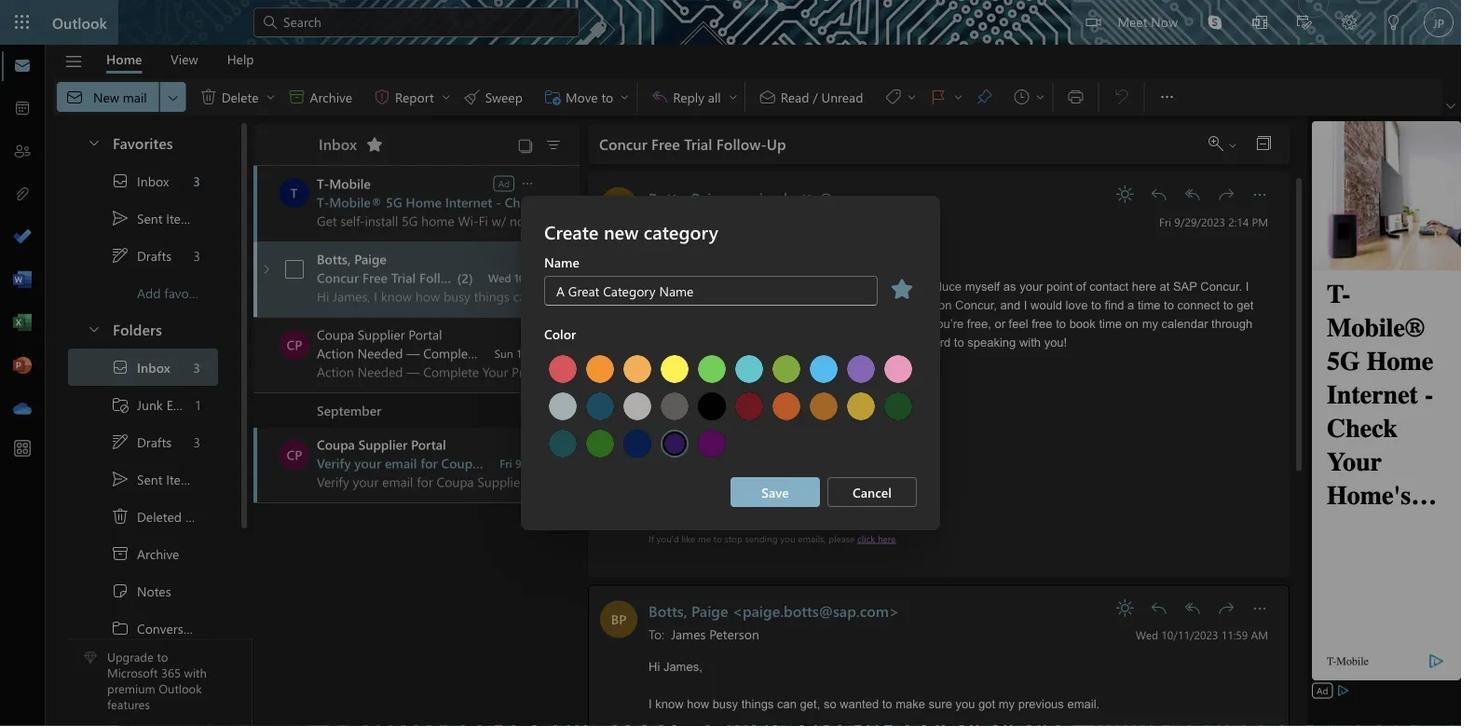 Task type: describe. For each thing, give the bounding box(es) containing it.
with inside upgrade to microsoft 365 with premium outlook features
[[184, 665, 207, 681]]

fri 9/29
[[500, 456, 539, 471]]

find
[[1105, 298, 1125, 312]]

botts, inside message list list box
[[317, 250, 351, 268]]

2 email message element from the top
[[588, 585, 1290, 726]]

bp button for fri 9/29/2023 2:14 pm
[[600, 187, 638, 225]]

 drafts for 
[[111, 433, 172, 451]]

time)
[[820, 480, 851, 494]]

feel
[[1009, 317, 1029, 331]]

cp for verify your email for coupa supplier portal
[[287, 446, 302, 463]]


[[1257, 136, 1272, 151]]

2
[[462, 269, 469, 286]]

3 row from the top
[[544, 425, 917, 462]]

inbox heading
[[295, 124, 390, 165]]

to left find
[[1092, 298, 1102, 312]]

fri for fri 9/29
[[500, 456, 512, 471]]

to inside message list list box
[[552, 345, 564, 362]]

and up information
[[889, 279, 909, 293]]

time inside paige botts book time on my calendar sales development representative sap concur | remote (eastern time) paige.botts@sap.com
[[683, 443, 708, 457]]

wed for wed 10/11/2023 11:59 am
[[1136, 627, 1159, 642]]

tags group
[[749, 78, 1049, 116]]

 for 2:14
[[1218, 186, 1236, 204]]

concur inside paige botts book time on my calendar sales development representative sap concur | remote (eastern time) paige.botts@sap.com
[[676, 480, 715, 494]]

to right the free
[[1057, 317, 1067, 331]]

fri 9/29/2023 2:14 pm
[[1160, 214, 1269, 229]]

0 horizontal spatial you
[[781, 532, 796, 545]]

row group inside '' application
[[544, 351, 917, 462]]

coupa for action
[[317, 326, 354, 343]]

pink image
[[885, 355, 913, 383]]

color
[[544, 325, 576, 342]]

left-rail-appbar navigation
[[4, 45, 41, 431]]

files image
[[13, 186, 32, 204]]

development
[[683, 462, 754, 475]]

none text field containing to:
[[649, 623, 1123, 645]]

meet
[[1118, 13, 1148, 30]]


[[976, 88, 994, 106]]

/
[[813, 88, 818, 105]]

items inside  deleted items
[[185, 508, 217, 525]]

 for 9/29/2023
[[1184, 186, 1203, 204]]

for
[[421, 455, 438, 472]]

 button inside inbox heading
[[360, 130, 390, 159]]

 button for wed
[[1111, 593, 1141, 623]]

email inside message list list box
[[385, 455, 417, 472]]

 application
[[0, 0, 1462, 726]]

 inside inbox 
[[365, 135, 384, 154]]

my name is paige and i wanted to reach out and introduce myself as your point of contact here at sap concur. i saw that you're interested in getting some information on concur, and i would love to find a time to connect to get your questions answered. please let me know when you're free, or feel free to book time on my calendar through the link in my email signature. thanks and i look forward to speaking with you!
[[649, 279, 1254, 349]]

paige down like
[[692, 601, 729, 621]]

1 horizontal spatial concur free trial follow-up
[[600, 134, 787, 154]]

can
[[778, 697, 797, 711]]

to left stop
[[714, 532, 722, 545]]


[[111, 582, 130, 600]]

at
[[1160, 279, 1170, 293]]

10/11
[[515, 270, 539, 285]]

 button for fri
[[1111, 180, 1141, 210]]

11:59
[[1222, 627, 1249, 642]]

james, for fri
[[667, 246, 706, 260]]

 button
[[1058, 82, 1095, 112]]

 inside move & delete group
[[288, 88, 306, 106]]

tab list inside '' application
[[92, 45, 269, 74]]

sent inside tree
[[137, 471, 163, 488]]

light teal image
[[736, 355, 764, 383]]

2 vertical spatial supplier
[[483, 455, 532, 472]]

view
[[171, 50, 198, 68]]

hi for fri 9/29/2023 2:14 pm
[[652, 246, 664, 260]]

to down the you're
[[955, 335, 965, 349]]

1 row from the top
[[544, 351, 917, 388]]

purple image
[[848, 355, 875, 383]]

1 horizontal spatial concur
[[600, 134, 648, 154]]

 button for wed
[[1145, 593, 1175, 623]]

dark yellow image
[[848, 393, 875, 420]]

questions
[[676, 317, 728, 331]]

 for 
[[111, 433, 130, 451]]

sap inside paige botts book time on my calendar sales development representative sap concur | remote (eastern time) paige.botts@sap.com
[[649, 480, 673, 494]]

1 horizontal spatial  button
[[888, 270, 917, 312]]

favorites tree
[[68, 117, 218, 311]]

2  inbox from the top
[[111, 358, 170, 377]]

concur,
[[956, 298, 998, 312]]

through
[[1212, 317, 1253, 331]]

( 2 )
[[457, 269, 473, 286]]

to do image
[[13, 228, 32, 247]]

emails,
[[798, 532, 827, 545]]

yellow image
[[661, 355, 689, 383]]

 button for 2:14
[[1212, 180, 1242, 210]]

 sent items for second  tree item from the bottom of the '' application
[[111, 209, 198, 227]]

0 vertical spatial in
[[790, 298, 799, 312]]

reach
[[835, 279, 865, 293]]

sun 10/1
[[495, 346, 539, 361]]

peterson for wed 10/11/2023 11:59 am
[[710, 626, 760, 643]]

 archive inside  tree item
[[111, 544, 179, 563]]

archive inside move & delete group
[[310, 88, 352, 105]]

concur.
[[1201, 279, 1243, 293]]

cancel
[[853, 483, 892, 501]]

get,
[[801, 697, 821, 711]]

botts
[[683, 424, 711, 438]]

trial inside message list list box
[[391, 269, 416, 286]]

 button
[[966, 82, 1004, 112]]

dark blue image
[[624, 430, 652, 458]]

red image
[[549, 355, 577, 383]]

so
[[824, 697, 837, 711]]

inbox 
[[319, 134, 384, 154]]

botts, paige <paige.botts@sap.com> for fri
[[649, 187, 900, 207]]

coupa for verify
[[317, 436, 355, 453]]

sap inside "my name is paige and i wanted to reach out and introduce myself as your point of contact here at sap concur. i saw that you're interested in getting some information on concur, and i would love to find a time to connect to get your questions answered. please let me know when you're free, or feel free to book time on my calendar through the link in my email signature. thanks and i look forward to speaking with you!"
[[1174, 279, 1198, 293]]

email
[[167, 396, 197, 413]]

outlook inside banner
[[52, 12, 107, 32]]

0 vertical spatial free
[[652, 134, 680, 154]]

paige inside paige botts book time on my calendar sales development representative sap concur | remote (eastern time) paige.botts@sap.com
[[649, 424, 680, 438]]

calendar inside paige botts book time on my calendar sales development representative sap concur | remote (eastern time) paige.botts@sap.com
[[750, 443, 800, 457]]

thanks
[[812, 335, 851, 349]]

free,
[[968, 317, 992, 331]]

light gray image
[[624, 393, 652, 420]]

james for wed
[[671, 626, 706, 643]]

concur inside message list list box
[[317, 269, 359, 286]]

james peterson button for fri
[[669, 211, 763, 231]]

botts, for fri 9/29/2023 2:14 pm
[[649, 187, 688, 207]]

your inside "my name is paige and i wanted to reach out and introduce myself as your point of contact here at sap concur. i saw that you're interested in getting some information on concur, and i would love to find a time to connect to get your questions answered. please let me know when you're free, or feel free to book time on my calendar through the link in my email signature. thanks and i look forward to speaking with you!"
[[649, 317, 672, 331]]

t mobile image
[[279, 178, 309, 208]]

select a conversation image
[[285, 260, 304, 279]]

free inside message list list box
[[363, 269, 388, 286]]

james for fri
[[671, 212, 706, 229]]

 inside favorites tree
[[111, 209, 130, 227]]

1 vertical spatial know
[[656, 697, 684, 711]]

1 vertical spatial wanted
[[840, 697, 879, 711]]

home inside message list list box
[[406, 193, 442, 211]]

and up feel
[[1001, 298, 1021, 312]]

botts, for wed 10/11/2023 11:59 am
[[649, 601, 688, 621]]

inbox for second  tree item
[[137, 359, 170, 376]]

james, for wed
[[664, 660, 703, 674]]

book time on my calendar link
[[649, 439, 800, 458]]


[[1087, 15, 1101, 30]]

 inside button
[[889, 276, 916, 302]]

0 vertical spatial your
[[544, 193, 571, 211]]

)
[[469, 269, 473, 286]]

favorites
[[113, 132, 173, 152]]

follow- inside message list list box
[[420, 269, 464, 286]]

i up 'interested'
[[772, 279, 776, 293]]

portal for complete
[[409, 326, 442, 343]]

or
[[995, 317, 1006, 331]]

message list list box
[[254, 166, 769, 725]]

(
[[457, 269, 462, 286]]

0 horizontal spatial in
[[691, 335, 700, 349]]

and up 'interested'
[[749, 279, 769, 293]]

0 vertical spatial up
[[767, 134, 787, 154]]

1 email message element from the top
[[588, 172, 1290, 578]]

name
[[668, 279, 699, 293]]

bp button for wed 10/11/2023 11:59 am
[[600, 601, 638, 638]]

0 vertical spatial time
[[1138, 298, 1161, 312]]

2 horizontal spatial on
[[1126, 317, 1139, 331]]

with inside "my name is paige and i wanted to reach out and introduce myself as your point of contact here at sap concur. i saw that you're interested in getting some information on concur, and i would love to find a time to connect to get your questions answered. please let me know when you're free, or feel free to book time on my calendar through the link in my email signature. thanks and i look forward to speaking with you!"
[[1020, 335, 1041, 349]]

some
[[843, 298, 872, 312]]

mobile
[[329, 175, 371, 192]]

point
[[1047, 279, 1073, 293]]

that
[[674, 298, 694, 312]]

 tree item
[[68, 610, 218, 647]]

hi james, for fri 9/29/2023 2:14 pm
[[649, 246, 706, 260]]

 tree item
[[68, 572, 218, 610]]

forward
[[911, 335, 951, 349]]

upgrade
[[107, 649, 154, 665]]

more apps image
[[13, 440, 32, 459]]

like
[[682, 532, 696, 545]]

to up getting
[[821, 279, 832, 293]]

botts, paige image
[[600, 187, 638, 225]]

paige inside "my name is paige and i wanted to reach out and introduce myself as your point of contact here at sap concur. i saw that you're interested in getting some information on concur, and i would love to find a time to connect to get your questions answered. please let me know when you're free, or feel free to book time on my calendar through the link in my email signature. thanks and i look forward to speaking with you!"
[[714, 279, 745, 293]]

home's
[[574, 193, 618, 211]]

 button for 9/29/2023
[[1178, 180, 1208, 210]]

 for wed
[[1151, 599, 1169, 618]]

2 vertical spatial portal
[[536, 455, 571, 472]]

 button for 11:59
[[1212, 593, 1242, 623]]

i down as your
[[1024, 298, 1028, 312]]

people image
[[13, 143, 32, 161]]

 for folders
[[87, 321, 102, 336]]

favorites tree item
[[68, 125, 218, 162]]

 tree item for 
[[68, 237, 218, 274]]

connect
[[1178, 298, 1221, 312]]

am
[[1252, 627, 1269, 642]]

dark purple image
[[665, 434, 685, 454]]

1  tree item from the top
[[68, 162, 218, 200]]

make
[[896, 697, 926, 711]]

t-mobile
[[317, 175, 371, 192]]

olive image
[[773, 355, 801, 383]]

 inside  
[[1228, 140, 1239, 151]]

add favorite tree item
[[68, 274, 218, 311]]

to left make
[[883, 697, 893, 711]]

unread
[[822, 88, 864, 105]]

0 horizontal spatial here
[[878, 532, 896, 545]]

and up "purple" icon
[[855, 335, 875, 349]]

folders tree item
[[68, 311, 218, 349]]

steel light image
[[549, 393, 577, 420]]

inbox for 2nd  tree item from the bottom of the '' application
[[137, 172, 169, 190]]

Name your category text field
[[555, 282, 868, 300]]

<paige.botts@sap.com> for wed 10/11/2023 11:59 am
[[733, 601, 900, 621]]

0 horizontal spatial your
[[483, 345, 508, 362]]

items inside favorites tree
[[166, 210, 198, 227]]

complete
[[423, 345, 479, 362]]

deleted
[[137, 508, 182, 525]]

<paige.botts@sap.com> for fri 9/29/2023 2:14 pm
[[733, 187, 900, 207]]

 inside tree
[[111, 470, 130, 489]]

2 vertical spatial coupa
[[441, 455, 480, 472]]

peach image
[[624, 355, 652, 383]]

wed 10/11
[[488, 270, 539, 285]]

dark magenta image
[[698, 430, 726, 458]]

3 for 's  tree item
[[194, 247, 200, 264]]

blue image
[[810, 355, 838, 383]]

out
[[869, 279, 885, 293]]

action needed — complete your profile to get paid faster and get discovered
[[317, 345, 769, 362]]

a
[[1128, 298, 1135, 312]]

dark teal image
[[549, 430, 577, 458]]


[[544, 136, 563, 155]]

i left 'how'
[[649, 697, 652, 711]]

my inside paige botts book time on my calendar sales development representative sap concur | remote (eastern time) paige.botts@sap.com
[[729, 443, 747, 457]]

dark red image
[[736, 393, 764, 420]]

select a conversation checkbox for action needed — complete your profile to get paid faster and get discovered
[[280, 330, 317, 360]]

 button
[[1249, 129, 1279, 158]]


[[111, 395, 130, 414]]

2:14
[[1229, 214, 1250, 229]]

inbox inside inbox 
[[319, 134, 357, 154]]

brown image
[[810, 393, 838, 420]]

sure
[[929, 697, 953, 711]]

and inside message list list box
[[657, 345, 678, 362]]

paige up 'gray' icon
[[649, 368, 683, 382]]

select a conversation checkbox for verify your email for coupa supplier portal
[[280, 440, 317, 470]]

9/29
[[516, 456, 539, 471]]

0 vertical spatial follow-
[[717, 134, 767, 154]]

t
[[291, 184, 298, 201]]

 read / unread
[[759, 88, 864, 106]]

1 horizontal spatial on
[[939, 298, 952, 312]]

calendar inside "my name is paige and i wanted to reach out and introduce myself as your point of contact here at sap concur. i saw that you're interested in getting some information on concur, and i would love to find a time to connect to get your questions answered. please let me know when you're free, or feel free to book time on my calendar through the link in my email signature. thanks and i look forward to speaking with you!"
[[1162, 317, 1209, 331]]

home inside "button"
[[106, 50, 142, 68]]

save
[[762, 483, 789, 501]]

black image
[[698, 393, 726, 420]]

let
[[831, 317, 844, 331]]

email.
[[1068, 697, 1100, 711]]

coupa supplier portal image for action needed — complete your profile to get paid faster and get discovered
[[280, 330, 310, 360]]

green image
[[698, 355, 726, 383]]

you'd
[[657, 532, 679, 545]]

1 horizontal spatial time
[[1100, 317, 1123, 331]]

interested
[[733, 298, 787, 312]]



Task type: locate. For each thing, give the bounding box(es) containing it.
 notes
[[111, 582, 171, 600]]

hi james, down category
[[649, 246, 706, 260]]

1 vertical spatial peterson
[[710, 626, 760, 643]]

1 vertical spatial me
[[698, 532, 711, 545]]

 sent items up deleted
[[111, 470, 198, 489]]

1 bp button from the top
[[600, 187, 638, 225]]

4 3 from the top
[[194, 433, 200, 451]]

your inside message list list box
[[355, 455, 381, 472]]

1 coupa supplier portal from the top
[[317, 326, 442, 343]]

message list section
[[254, 119, 769, 725]]

Select a conversation checkbox
[[280, 255, 317, 284], [280, 330, 317, 360], [280, 440, 317, 470]]

on up the you're
[[939, 298, 952, 312]]

to left get
[[1224, 298, 1234, 312]]

drafts for 
[[137, 433, 172, 451]]

to: james peterson for fri 9/29/2023 2:14 pm
[[649, 212, 760, 229]]

powerpoint image
[[13, 357, 32, 376]]

2 to: from the top
[[649, 626, 665, 643]]

cancel button
[[828, 477, 917, 507]]

1 vertical spatial calendar
[[750, 443, 800, 457]]

2  button from the top
[[77, 311, 109, 346]]

outlook up  button at the left
[[52, 12, 107, 32]]

your right verify
[[355, 455, 381, 472]]

faster
[[619, 345, 653, 362]]

1 vertical spatial  button
[[888, 270, 917, 312]]

1 horizontal spatial you
[[956, 697, 976, 711]]

1 vertical spatial follow-
[[420, 269, 464, 286]]

 sent items for 2nd  tree item from the top
[[111, 470, 198, 489]]

 up 
[[111, 470, 130, 489]]

i up get
[[1246, 279, 1250, 293]]

0 horizontal spatial home
[[106, 50, 142, 68]]

0 horizontal spatial  button
[[360, 130, 390, 159]]

add favorite
[[137, 284, 208, 301]]

2 vertical spatial select a conversation checkbox
[[280, 440, 317, 470]]

follow-
[[717, 134, 767, 154], [420, 269, 464, 286]]

here right click
[[878, 532, 896, 545]]

here inside "my name is paige and i wanted to reach out and introduce myself as your point of contact here at sap concur. i saw that you're interested in getting some information on concur, and i would love to find a time to connect to get your questions answered. please let me know when you're free, or feel free to book time on my calendar through the link in my email signature. thanks and i look forward to speaking with you!"
[[1133, 279, 1157, 293]]

you left emails,
[[781, 532, 796, 545]]

0 horizontal spatial sap
[[649, 480, 673, 494]]

peterson
[[710, 212, 760, 229], [710, 626, 760, 643]]

fri inside email message element
[[1160, 214, 1172, 229]]

outlook inside upgrade to microsoft 365 with premium outlook features
[[159, 680, 202, 697]]

 button
[[1145, 180, 1175, 210], [1145, 593, 1175, 623]]

2 cp from the top
[[287, 446, 302, 463]]

0 vertical spatial james peterson button
[[669, 211, 763, 231]]

home right 
[[106, 50, 142, 68]]

 button inside favorites "tree item"
[[77, 125, 109, 159]]

 tree item down favorites
[[68, 162, 218, 200]]

items up favorite
[[166, 210, 198, 227]]

concur free trial follow-up down botts, paige
[[317, 269, 481, 286]]

inbox inside favorites tree
[[137, 172, 169, 190]]

1 vertical spatial coupa supplier portal
[[317, 436, 446, 453]]

needed
[[358, 345, 403, 362]]

1 horizontal spatial fri
[[1160, 214, 1172, 229]]

 button
[[55, 46, 92, 77]]

to:
[[649, 212, 665, 229], [649, 626, 665, 643]]

2 hi james, from the top
[[649, 660, 703, 674]]

0 horizontal spatial ad
[[498, 177, 510, 190]]

to: down eligibility
[[649, 212, 665, 229]]

sent inside favorites tree
[[137, 210, 163, 227]]

supplier up "verify your email for coupa supplier portal" on the left bottom
[[359, 436, 408, 453]]

5g
[[386, 193, 402, 211]]

1  from the top
[[111, 209, 130, 227]]

 button for 10/11/2023
[[1178, 593, 1208, 623]]

james peterson button
[[669, 211, 763, 231], [669, 625, 763, 645]]

dark olive image
[[586, 430, 614, 458]]

email inside "my name is paige and i wanted to reach out and introduce myself as your point of contact here at sap concur. i saw that you're interested in getting some information on concur, and i would love to find a time to connect to get your questions answered. please let me know when you're free, or feel free to book time on my calendar through the link in my email signature. thanks and i look forward to speaking with you!"
[[723, 335, 752, 349]]

orange image
[[586, 355, 614, 383]]

coupa supplier portal up needed
[[317, 326, 442, 343]]

1 vertical spatial hi
[[649, 660, 660, 674]]


[[111, 172, 130, 190], [1117, 186, 1136, 204], [111, 358, 130, 377], [1117, 599, 1136, 618]]

0 vertical spatial 
[[111, 209, 130, 227]]

3 for  tree item for 
[[194, 433, 200, 451]]

1 vertical spatial archive
[[137, 545, 179, 562]]

1  button from the top
[[1178, 180, 1208, 210]]

1  from the top
[[1218, 186, 1236, 204]]

coupa right for at the left bottom of page
[[441, 455, 480, 472]]

0 vertical spatial sent
[[137, 210, 163, 227]]

2  tree item from the top
[[68, 423, 218, 461]]

drafts for 
[[137, 247, 172, 264]]

10/1
[[516, 346, 539, 361]]

0 vertical spatial wanted
[[779, 279, 818, 293]]

james peterson button inside text box
[[669, 625, 763, 645]]

0 vertical spatial hi james,
[[649, 246, 706, 260]]

1 3 from the top
[[193, 172, 200, 190]]

archive inside  tree item
[[137, 545, 179, 562]]

archive down deleted
[[137, 545, 179, 562]]

of
[[1077, 279, 1087, 293]]

please
[[790, 317, 827, 331]]

2 james from the top
[[671, 626, 706, 643]]

set your advertising preferences image
[[1336, 683, 1351, 698]]

1 horizontal spatial follow-
[[717, 134, 767, 154]]

botts, paige image
[[600, 601, 638, 638]]

2  tree item from the top
[[68, 461, 218, 498]]

0 vertical spatial drafts
[[137, 247, 172, 264]]

paid
[[591, 345, 616, 362]]

i left look
[[878, 335, 882, 349]]

wed left 10/11
[[488, 270, 511, 285]]

1 vertical spatial 
[[1218, 599, 1236, 618]]

 for 10/11/2023
[[1184, 599, 1203, 618]]

to: james peterson
[[649, 212, 760, 229], [649, 626, 760, 643]]

peterson up "busy"
[[710, 626, 760, 643]]

 sent items inside favorites tree
[[111, 209, 198, 227]]

contact
[[1090, 279, 1129, 293]]

sent up  tree item
[[137, 471, 163, 488]]

to right upgrade
[[157, 649, 168, 665]]

0 vertical spatial 
[[1184, 186, 1203, 204]]

premium features image
[[84, 651, 97, 664]]

0 horizontal spatial concur
[[317, 269, 359, 286]]

calendar image
[[13, 100, 32, 118]]

0 horizontal spatial free
[[363, 269, 388, 286]]

3 down 1
[[194, 433, 200, 451]]

on inside paige botts book time on my calendar sales development representative sap concur | remote (eastern time) paige.botts@sap.com
[[711, 443, 726, 457]]

when
[[899, 317, 928, 331]]

ad up -
[[498, 177, 510, 190]]

1 horizontal spatial wanted
[[840, 697, 879, 711]]

0 vertical spatial t-
[[317, 175, 329, 192]]

2 coupa supplier portal image from the top
[[280, 440, 310, 470]]

to: inside text box
[[649, 626, 665, 643]]

2 row from the top
[[544, 388, 917, 425]]

fri for fri 9/29/2023 2:14 pm
[[1160, 214, 1172, 229]]

in right link
[[691, 335, 700, 349]]

0 vertical spatial  tree item
[[68, 237, 218, 274]]

 inbox down favorites "tree item"
[[111, 172, 169, 190]]

paige up category
[[692, 187, 729, 207]]

james peterson button for wed
[[669, 625, 763, 645]]

add
[[137, 284, 161, 301]]

outlook banner
[[0, 0, 1462, 45]]

2 bp from the top
[[611, 611, 627, 628]]

1 t- from the top
[[317, 175, 329, 192]]

1  tree item from the top
[[68, 200, 218, 237]]

and right "faster"
[[657, 345, 678, 362]]

steel gray image
[[586, 393, 614, 420]]

 button
[[1212, 180, 1242, 210], [1212, 593, 1242, 623]]

coupa up action at the top left of page
[[317, 326, 354, 343]]

know inside "my name is paige and i wanted to reach out and introduce myself as your point of contact here at sap concur. i saw that you're interested in getting some information on concur, and i would love to find a time to connect to get your questions answered. please let me know when you're free, or feel free to book time on my calendar through the link in my email signature. thanks and i look forward to speaking with you!"
[[867, 317, 896, 331]]

introduce
[[912, 279, 962, 293]]

2  button from the top
[[1145, 593, 1175, 623]]

fri inside message list list box
[[500, 456, 512, 471]]

coupa supplier portal image left verify
[[280, 440, 310, 470]]

 junk email 1
[[111, 395, 200, 414]]

premium
[[107, 680, 155, 697]]

1  inbox from the top
[[111, 172, 169, 190]]

1 vertical spatial  button
[[1212, 593, 1242, 623]]

gray image
[[661, 393, 689, 420]]

hi james, for wed 10/11/2023 11:59 am
[[649, 660, 703, 674]]

 up inbox heading
[[288, 88, 306, 106]]

up down 
[[767, 134, 787, 154]]

mail image
[[13, 57, 32, 76]]

3 up favorite
[[194, 247, 200, 264]]

your down saw
[[649, 317, 672, 331]]

botts, up category
[[649, 187, 688, 207]]

 tree item
[[68, 386, 218, 423]]

you're
[[931, 317, 964, 331]]

to: james peterson up 'how'
[[649, 626, 760, 643]]

 sweep
[[463, 88, 523, 106]]

click
[[858, 532, 876, 545]]

information
[[876, 298, 936, 312]]

-
[[496, 193, 501, 211]]

 button up fri 9/29/2023 2:14 pm
[[1145, 180, 1175, 210]]

 button for favorites
[[77, 125, 109, 159]]

1 horizontal spatial trial
[[685, 134, 713, 154]]

discovered
[[706, 345, 769, 362]]

 inside folders tree item
[[87, 321, 102, 336]]

1 sent from the top
[[137, 210, 163, 227]]

2 get from the left
[[682, 345, 702, 362]]

1 <paige.botts@sap.com> from the top
[[733, 187, 900, 207]]

botts, right select a conversation icon
[[317, 250, 351, 268]]

1 vertical spatial cp
[[287, 446, 302, 463]]

1 james peterson button from the top
[[669, 211, 763, 231]]

2 coupa supplier portal from the top
[[317, 436, 446, 453]]

1 vertical spatial supplier
[[359, 436, 408, 453]]

1 vertical spatial trial
[[391, 269, 416, 286]]

2 james peterson button from the top
[[669, 625, 763, 645]]

tree
[[68, 349, 218, 684]]

 button for folders
[[77, 311, 109, 346]]

 for 
[[111, 246, 130, 265]]

my
[[1143, 317, 1159, 331], [703, 335, 720, 349], [729, 443, 747, 457], [999, 697, 1015, 711]]

free down botts, paige
[[363, 269, 388, 286]]

2 3 from the top
[[194, 247, 200, 264]]

0 vertical spatial  button
[[1111, 180, 1141, 210]]

 tree item up the add
[[68, 237, 218, 274]]

verify
[[317, 455, 351, 472]]

1 horizontal spatial sap
[[1174, 279, 1198, 293]]

2  from the top
[[1151, 599, 1169, 618]]

1 vertical spatial fri
[[500, 456, 512, 471]]

on down 'a'
[[1126, 317, 1139, 331]]

got
[[979, 697, 996, 711]]

drafts inside favorites tree
[[137, 247, 172, 264]]

concur free trial follow-up inside message list list box
[[317, 269, 481, 286]]

1 vertical spatial  tree item
[[68, 461, 218, 498]]

 tree item up deleted
[[68, 461, 218, 498]]

the
[[649, 335, 666, 349]]

0 vertical spatial email
[[723, 335, 752, 349]]

1 vertical spatial 
[[111, 433, 130, 451]]

1 vertical spatial 
[[111, 470, 130, 489]]

1 to: james peterson from the top
[[649, 212, 760, 229]]

none text field inside '' application
[[649, 209, 1147, 231]]

1 peterson from the top
[[710, 212, 760, 229]]

3 select a conversation checkbox from the top
[[280, 440, 317, 470]]

get
[[1237, 298, 1254, 312]]

0 vertical spatial  drafts
[[111, 246, 172, 265]]

 tree item
[[68, 200, 218, 237], [68, 461, 218, 498]]

 button for fri
[[1145, 180, 1175, 210]]

1 bp from the top
[[611, 197, 627, 214]]

2 to: james peterson from the top
[[649, 626, 760, 643]]

row
[[544, 351, 917, 388], [544, 388, 917, 425], [544, 425, 917, 462]]

0 vertical spatial coupa supplier portal
[[317, 326, 442, 343]]

on up development
[[711, 443, 726, 457]]

 tree item up junk
[[68, 349, 218, 386]]

1 botts, paige <paige.botts@sap.com> from the top
[[649, 187, 900, 207]]

stop
[[725, 532, 743, 545]]

with right 365 on the left bottom of page
[[184, 665, 207, 681]]

1 vertical spatial  button
[[1178, 593, 1208, 623]]

 tree item
[[68, 498, 218, 535]]

0 horizontal spatial know
[[656, 697, 684, 711]]

0 vertical spatial portal
[[409, 326, 442, 343]]

t- for mobile®
[[317, 193, 329, 211]]

 for 11:59
[[1218, 599, 1236, 618]]

2 t- from the top
[[317, 193, 329, 211]]

name
[[544, 253, 580, 270]]

1 cp from the top
[[287, 336, 302, 353]]

1 to: from the top
[[649, 212, 665, 229]]

1 vertical spatial drafts
[[137, 433, 172, 451]]

1 james from the top
[[671, 212, 706, 229]]

 inbox inside favorites tree
[[111, 172, 169, 190]]

3
[[193, 172, 200, 190], [194, 247, 200, 264], [193, 359, 200, 376], [194, 433, 200, 451]]

word image
[[13, 271, 32, 290]]

peterson for fri 9/29/2023 2:14 pm
[[710, 212, 760, 229]]

3 3 from the top
[[193, 359, 200, 376]]

0 vertical spatial here
[[1133, 279, 1157, 293]]

to: inside text field
[[649, 212, 665, 229]]

1 vertical spatial inbox
[[137, 172, 169, 190]]

1 horizontal spatial outlook
[[159, 680, 202, 697]]

bp inside botts, paige icon
[[611, 611, 627, 628]]

coupa supplier portal image for verify your email for coupa supplier portal
[[280, 440, 310, 470]]

you left got
[[956, 697, 976, 711]]

 tree item down favorites "tree item"
[[68, 200, 218, 237]]

|
[[719, 480, 722, 494]]

1  from the top
[[1151, 186, 1169, 204]]

james peterson button inside text field
[[669, 211, 763, 231]]

cp for action needed — complete your profile to get paid faster and get discovered
[[287, 336, 302, 353]]

(eastern
[[771, 480, 817, 494]]

0 vertical spatial wed
[[488, 270, 511, 285]]

portal up for at the left bottom of page
[[411, 436, 446, 453]]

1  from the top
[[1184, 186, 1203, 204]]

bp
[[611, 197, 627, 214], [611, 611, 627, 628]]

 archive up  "tree item"
[[111, 544, 179, 563]]

supplier for needed
[[358, 326, 405, 343]]

paige
[[692, 187, 729, 207], [354, 250, 387, 268], [714, 279, 745, 293], [649, 368, 683, 382], [649, 424, 680, 438], [692, 601, 729, 621]]

fri left the 9/29
[[500, 456, 512, 471]]

 tree item
[[68, 237, 218, 274], [68, 423, 218, 461]]

 for favorites
[[87, 135, 102, 150]]

 tree item
[[68, 535, 218, 572]]

to: for wed
[[649, 626, 665, 643]]

botts, right botts, paige icon
[[649, 601, 688, 621]]

1 vertical spatial items
[[166, 471, 198, 488]]

portal for for
[[411, 436, 446, 453]]

paige.botts@sap.com
[[649, 499, 766, 513]]

2 vertical spatial inbox
[[137, 359, 170, 376]]

paige up book
[[649, 424, 680, 438]]

portal up —
[[409, 326, 442, 343]]

2  button from the top
[[1212, 593, 1242, 623]]

james inside text field
[[671, 212, 706, 229]]

1  sent items from the top
[[111, 209, 198, 227]]

calendar down connect
[[1162, 317, 1209, 331]]

dark green image
[[885, 393, 913, 420]]

2 peterson from the top
[[710, 626, 760, 643]]

2  drafts from the top
[[111, 433, 172, 451]]


[[64, 52, 83, 71]]

to: for fri
[[649, 212, 665, 229]]

email message element
[[588, 172, 1290, 578], [588, 585, 1290, 726]]

me inside "my name is paige and i wanted to reach out and introduce myself as your point of contact here at sap concur. i saw that you're interested in getting some information on concur, and i would love to find a time to connect to get your questions answered. please let me know when you're free, or feel free to book time on my calendar through the link in my email signature. thanks and i look forward to speaking with you!"
[[847, 317, 864, 331]]

 button up wed 10/11/2023 11:59 am
[[1111, 593, 1141, 623]]

move & delete group
[[57, 78, 633, 116]]

2  from the top
[[111, 470, 130, 489]]

follow- down 
[[717, 134, 767, 154]]

 button left favorites
[[77, 125, 109, 159]]

coupa supplier portal image left action at the top left of page
[[280, 330, 310, 360]]

sales
[[649, 462, 679, 475]]

3 up 1
[[193, 359, 200, 376]]

2 sent from the top
[[137, 471, 163, 488]]

0 horizontal spatial trial
[[391, 269, 416, 286]]

2  from the top
[[1218, 599, 1236, 618]]

archive up inbox heading
[[310, 88, 352, 105]]

2 horizontal spatial concur
[[676, 480, 715, 494]]

myself
[[966, 279, 1001, 293]]

to: james peterson inside text box
[[649, 626, 760, 643]]

to down color
[[552, 345, 564, 362]]

 button up contact
[[1111, 180, 1141, 210]]

1 vertical spatial email
[[385, 455, 417, 472]]

0 vertical spatial  button
[[1145, 180, 1175, 210]]

wed for wed 10/11
[[488, 270, 511, 285]]

email left for at the left bottom of page
[[385, 455, 417, 472]]

james
[[671, 212, 706, 229], [671, 626, 706, 643]]

peterson up is
[[710, 212, 760, 229]]

paige.botts@sap.com link
[[649, 495, 766, 514]]

sap right at
[[1174, 279, 1198, 293]]

0 vertical spatial items
[[166, 210, 198, 227]]

0 horizontal spatial 
[[365, 135, 384, 154]]

meet now
[[1118, 13, 1178, 30]]

2  from the top
[[111, 433, 130, 451]]

hi for wed 10/11/2023 11:59 am
[[649, 660, 660, 674]]

 left folders
[[87, 321, 102, 336]]

paige inside message list list box
[[354, 250, 387, 268]]

1 horizontal spatial your
[[649, 317, 672, 331]]

0 horizontal spatial with
[[184, 665, 207, 681]]

1  tree item from the top
[[68, 237, 218, 274]]

2  tree item from the top
[[68, 349, 218, 386]]

save button
[[731, 477, 820, 507]]

0 vertical spatial me
[[847, 317, 864, 331]]

1 hi james, from the top
[[649, 246, 706, 260]]

1 horizontal spatial email
[[723, 335, 752, 349]]

1 vertical spatial botts, paige <paige.botts@sap.com>
[[649, 601, 900, 621]]

saw
[[649, 298, 670, 312]]

1  button from the top
[[1145, 180, 1175, 210]]

bp inside botts, paige image
[[611, 197, 627, 214]]

 drafts inside favorites tree
[[111, 246, 172, 265]]

to: james peterson for wed 10/11/2023 11:59 am
[[649, 626, 760, 643]]

 up 9/29/2023
[[1184, 186, 1203, 204]]

 inside tree item
[[111, 544, 130, 563]]

tab list containing home
[[92, 45, 269, 74]]

new
[[604, 220, 639, 244]]

1 vertical spatial email message element
[[588, 585, 1290, 726]]

 up mobile
[[365, 135, 384, 154]]

1 vertical spatial with
[[184, 665, 207, 681]]

wanted inside "my name is paige and i wanted to reach out and introduce myself as your point of contact here at sap concur. i saw that you're interested in getting some information on concur, and i would love to find a time to connect to get your questions answered. please let me know when you're free, or feel free to book time on my calendar through the link in my email signature. thanks and i look forward to speaking with you!"
[[779, 279, 818, 293]]

0 horizontal spatial calendar
[[750, 443, 800, 457]]

 button right out
[[888, 270, 917, 312]]

2  button from the top
[[1111, 593, 1141, 623]]

up right (
[[464, 269, 481, 286]]

know
[[867, 317, 896, 331], [656, 697, 684, 711]]

None text field
[[649, 209, 1147, 231]]

bp for wed
[[611, 611, 627, 628]]

row group
[[544, 351, 917, 462]]

1 vertical spatial <paige.botts@sap.com>
[[733, 601, 900, 621]]

to: james peterson inside text field
[[649, 212, 760, 229]]

1 vertical spatial bp button
[[600, 601, 638, 638]]

 button inside folders tree item
[[77, 311, 109, 346]]

2 vertical spatial time
[[683, 443, 708, 457]]

your up create
[[544, 193, 571, 211]]

time right 'a'
[[1138, 298, 1161, 312]]

 button
[[1111, 180, 1141, 210], [1111, 593, 1141, 623]]

 button up 10/11/2023
[[1145, 593, 1175, 623]]

1 vertical spatial james peterson button
[[669, 625, 763, 645]]

t- right t
[[317, 175, 329, 192]]


[[1151, 186, 1169, 204], [1151, 599, 1169, 618]]

1  drafts from the top
[[111, 246, 172, 265]]

verify your email for coupa supplier portal
[[317, 455, 571, 472]]

 archive inside move & delete group
[[288, 88, 352, 106]]

1 vertical spatial to:
[[649, 626, 665, 643]]

1 drafts from the top
[[137, 247, 172, 264]]


[[111, 619, 130, 638]]

1 vertical spatial time
[[1100, 317, 1123, 331]]

0 vertical spatial  sent items
[[111, 209, 198, 227]]

0 vertical spatial  button
[[360, 130, 390, 159]]

1 horizontal spatial 
[[889, 276, 916, 302]]

free
[[652, 134, 680, 154], [363, 269, 388, 286]]

your left 10/1
[[483, 345, 508, 362]]

3 for 2nd  tree item from the bottom of the '' application
[[193, 172, 200, 190]]

1  button from the top
[[1212, 180, 1242, 210]]

2 <paige.botts@sap.com> from the top
[[733, 601, 900, 621]]

0 vertical spatial trial
[[685, 134, 713, 154]]

 inbox
[[111, 172, 169, 190], [111, 358, 170, 377]]

to: james peterson down eligibility
[[649, 212, 760, 229]]

cp left action at the top left of page
[[287, 336, 302, 353]]

bp button
[[600, 187, 638, 225], [600, 601, 638, 638]]

wanted up getting
[[779, 279, 818, 293]]

 inside favorites "tree item"
[[87, 135, 102, 150]]

you!
[[1045, 335, 1068, 349]]

supplier for your
[[359, 436, 408, 453]]

0 horizontal spatial on
[[711, 443, 726, 457]]

would
[[1031, 298, 1063, 312]]

up inside message list list box
[[464, 269, 481, 286]]

0 vertical spatial select a conversation checkbox
[[280, 255, 317, 284]]

 up 2:14
[[1218, 186, 1236, 204]]

 tree item
[[68, 162, 218, 200], [68, 349, 218, 386]]

2 botts, paige <paige.botts@sap.com> from the top
[[649, 601, 900, 621]]

3 for second  tree item
[[193, 359, 200, 376]]

t- for mobile
[[317, 175, 329, 192]]

1 get from the left
[[567, 345, 588, 362]]

1 horizontal spatial ad
[[1317, 684, 1329, 697]]

2  button from the top
[[1178, 593, 1208, 623]]

1 select a conversation checkbox from the top
[[280, 255, 317, 284]]

you're
[[697, 298, 730, 312]]

 inside favorites tree
[[111, 172, 130, 190]]

 inside favorites tree
[[111, 246, 130, 265]]

none text field containing to:
[[649, 209, 1147, 231]]

paige botts book time on my calendar sales development representative sap concur | remote (eastern time) paige.botts@sap.com
[[649, 424, 851, 513]]

coupa supplier portal for needed
[[317, 326, 442, 343]]

 up fri 9/29/2023 2:14 pm
[[1151, 186, 1169, 204]]

me right like
[[698, 532, 711, 545]]

home
[[106, 50, 142, 68], [406, 193, 442, 211]]

excel image
[[13, 314, 32, 333]]

sent up the add
[[137, 210, 163, 227]]

2  sent items from the top
[[111, 470, 198, 489]]

coupa supplier portal image
[[280, 330, 310, 360], [280, 440, 310, 470]]

 button
[[539, 131, 569, 158]]

1  button from the top
[[1111, 180, 1141, 210]]

help button
[[213, 45, 268, 74]]

2 bp button from the top
[[600, 601, 638, 638]]

2 drafts from the top
[[137, 433, 172, 451]]

tab list
[[92, 45, 269, 74]]

ad left set your advertising preferences image
[[1317, 684, 1329, 697]]

0 vertical spatial calendar
[[1162, 317, 1209, 331]]

ad inside message list list box
[[498, 177, 510, 190]]

concur free trial follow-up up eligibility
[[600, 134, 787, 154]]

onedrive image
[[13, 400, 32, 419]]

outlook link
[[52, 0, 107, 45]]

to inside upgrade to microsoft 365 with premium outlook features
[[157, 649, 168, 665]]

0 vertical spatial <paige.botts@sap.com>
[[733, 187, 900, 207]]

drafts up the add
[[137, 247, 172, 264]]

botts, paige <paige.botts@sap.com> for wed
[[649, 601, 900, 621]]

0 vertical spatial supplier
[[358, 326, 405, 343]]

1 coupa supplier portal image from the top
[[280, 330, 310, 360]]

with down feel
[[1020, 335, 1041, 349]]

2 select a conversation checkbox from the top
[[280, 330, 317, 360]]

 sent items
[[111, 209, 198, 227], [111, 470, 198, 489]]

0 horizontal spatial get
[[567, 345, 588, 362]]

 up 10/11/2023
[[1151, 599, 1169, 618]]

love
[[1066, 298, 1088, 312]]

1 vertical spatial t-
[[317, 193, 329, 211]]

None text field
[[649, 623, 1123, 645]]

2  from the top
[[1184, 599, 1203, 618]]

 drafts for 
[[111, 246, 172, 265]]

coupa supplier portal for your
[[317, 436, 446, 453]]

0 vertical spatial archive
[[310, 88, 352, 105]]

1  from the top
[[111, 246, 130, 265]]

hi james,
[[649, 246, 706, 260], [649, 660, 703, 674]]

0 horizontal spatial email
[[385, 455, 417, 472]]

 button up 9/29/2023
[[1178, 180, 1208, 210]]

items up  deleted items
[[166, 471, 198, 488]]

1 vertical spatial sap
[[649, 480, 673, 494]]

tree containing 
[[68, 349, 218, 684]]

wanted
[[779, 279, 818, 293], [840, 697, 879, 711]]

james inside text box
[[671, 626, 706, 643]]

0 vertical spatial bp
[[611, 197, 627, 214]]

getting
[[803, 298, 839, 312]]

0 vertical spatial  tree item
[[68, 200, 218, 237]]

1 horizontal spatial know
[[867, 317, 896, 331]]

1  button from the top
[[77, 125, 109, 159]]

supplier
[[358, 326, 405, 343], [359, 436, 408, 453], [483, 455, 532, 472]]

1 horizontal spatial archive
[[310, 88, 352, 105]]

1 vertical spatial hi james,
[[649, 660, 703, 674]]

get left paid
[[567, 345, 588, 362]]

to down at
[[1165, 298, 1175, 312]]

wed inside message list list box
[[488, 270, 511, 285]]

0 vertical spatial  tree item
[[68, 162, 218, 200]]

dark orange image
[[773, 393, 801, 420]]

 for fri
[[1151, 186, 1169, 204]]

1 vertical spatial 
[[889, 276, 916, 302]]

1 vertical spatial james
[[671, 626, 706, 643]]

bp for fri
[[611, 197, 627, 214]]

 tree item for 
[[68, 423, 218, 461]]



Task type: vqa. For each thing, say whether or not it's contained in the screenshot.
the Inbox heading
yes



